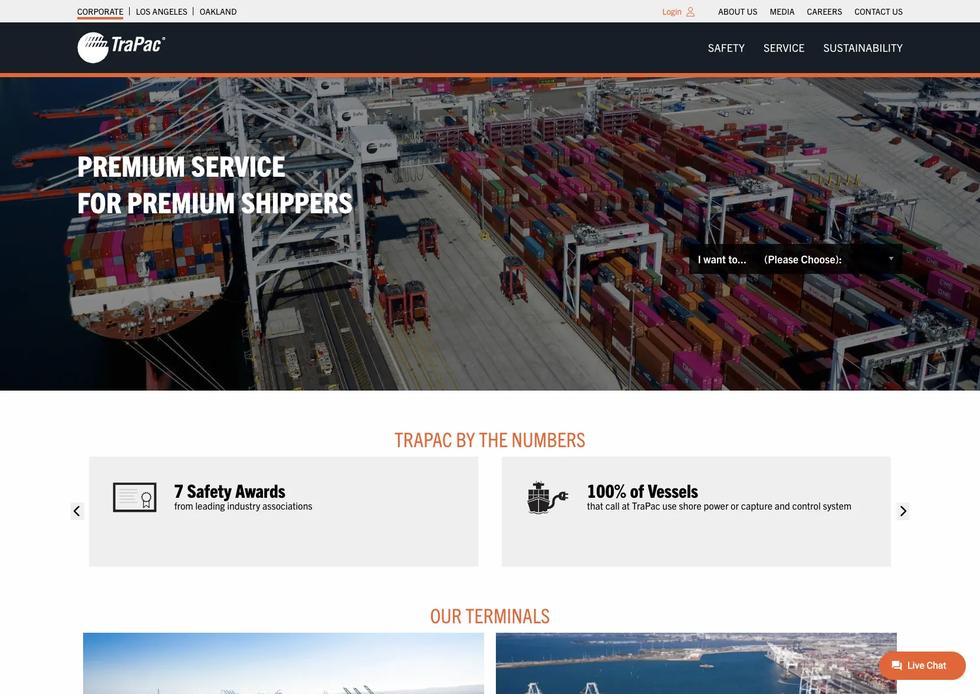 Task type: locate. For each thing, give the bounding box(es) containing it.
system
[[823, 500, 852, 512]]

premium
[[77, 147, 185, 183], [127, 184, 235, 220]]

safety
[[708, 41, 745, 54], [187, 479, 232, 502]]

service inside menu bar
[[764, 41, 805, 54]]

trapac by the numbers
[[395, 426, 586, 452]]

1 vertical spatial safety
[[187, 479, 232, 502]]

1 us from the left
[[747, 6, 758, 17]]

oakland link
[[200, 3, 237, 19]]

main content
[[65, 426, 915, 695]]

1 vertical spatial menu bar
[[699, 36, 913, 60]]

service
[[764, 41, 805, 54], [191, 147, 286, 183]]

safety right 7
[[187, 479, 232, 502]]

0 vertical spatial safety
[[708, 41, 745, 54]]

at
[[622, 500, 630, 512]]

1 horizontal spatial safety
[[708, 41, 745, 54]]

1 horizontal spatial us
[[892, 6, 903, 17]]

careers link
[[807, 3, 843, 19]]

capture
[[742, 500, 773, 512]]

of
[[631, 479, 645, 502]]

menu bar containing about us
[[712, 3, 909, 19]]

0 vertical spatial menu bar
[[712, 3, 909, 19]]

menu bar up service link
[[712, 3, 909, 19]]

contact
[[855, 6, 891, 17]]

1 vertical spatial service
[[191, 147, 286, 183]]

us for contact us
[[892, 6, 903, 17]]

industry
[[228, 500, 261, 512]]

corporate link
[[77, 3, 124, 19]]

2 us from the left
[[892, 6, 903, 17]]

service inside premium service for premium shippers
[[191, 147, 286, 183]]

0 horizontal spatial us
[[747, 6, 758, 17]]

control
[[793, 500, 821, 512]]

sustainability
[[824, 41, 903, 54]]

0 vertical spatial service
[[764, 41, 805, 54]]

us right the about
[[747, 6, 758, 17]]

for
[[77, 184, 121, 220]]

100%
[[588, 479, 627, 502]]

safety inside menu bar
[[708, 41, 745, 54]]

safety link
[[699, 36, 755, 60]]

trapac
[[395, 426, 452, 452]]

1 horizontal spatial solid image
[[896, 503, 910, 521]]

0 horizontal spatial service
[[191, 147, 286, 183]]

from
[[175, 500, 194, 512]]

los angeles link
[[136, 3, 187, 19]]

i want to...
[[698, 252, 747, 266]]

us inside "about us" link
[[747, 6, 758, 17]]

use
[[663, 500, 677, 512]]

corporate
[[77, 6, 124, 17]]

by
[[456, 426, 475, 452]]

to...
[[729, 252, 747, 266]]

safety inside 7 safety awards from leading industry associations
[[187, 479, 232, 502]]

about us link
[[719, 3, 758, 19]]

us right 'contact'
[[892, 6, 903, 17]]

menu bar down careers
[[699, 36, 913, 60]]

vessels
[[648, 479, 699, 502]]

0 vertical spatial premium
[[77, 147, 185, 183]]

main content containing trapac by the numbers
[[65, 426, 915, 695]]

1 horizontal spatial service
[[764, 41, 805, 54]]

solid image
[[71, 503, 84, 521], [896, 503, 910, 521]]

us inside contact us link
[[892, 6, 903, 17]]

about us
[[719, 6, 758, 17]]

service link
[[755, 36, 814, 60]]

0 horizontal spatial safety
[[187, 479, 232, 502]]

safety down the about
[[708, 41, 745, 54]]

0 horizontal spatial solid image
[[71, 503, 84, 521]]

numbers
[[512, 426, 586, 452]]

associations
[[263, 500, 313, 512]]

contact us
[[855, 6, 903, 17]]

menu bar
[[712, 3, 909, 19], [699, 36, 913, 60]]

call
[[606, 500, 620, 512]]

us
[[747, 6, 758, 17], [892, 6, 903, 17]]

premium service for premium shippers
[[77, 147, 353, 220]]



Task type: vqa. For each thing, say whether or not it's contained in the screenshot.
rightmost TraPac's
no



Task type: describe. For each thing, give the bounding box(es) containing it.
power
[[704, 500, 729, 512]]

that
[[588, 500, 604, 512]]

1 solid image from the left
[[71, 503, 84, 521]]

terminals
[[466, 603, 550, 628]]

trapac
[[633, 500, 661, 512]]

shore
[[679, 500, 702, 512]]

careers
[[807, 6, 843, 17]]

contact us link
[[855, 3, 903, 19]]

login link
[[663, 6, 682, 17]]

leading
[[196, 500, 225, 512]]

awards
[[236, 479, 286, 502]]

1 vertical spatial premium
[[127, 184, 235, 220]]

the
[[479, 426, 508, 452]]

menu bar containing safety
[[699, 36, 913, 60]]

media
[[770, 6, 795, 17]]

los angeles
[[136, 6, 187, 17]]

our
[[430, 603, 462, 628]]

and
[[775, 500, 791, 512]]

corporate image
[[77, 31, 166, 64]]

shippers
[[241, 184, 353, 220]]

7
[[175, 479, 184, 502]]

angeles
[[152, 6, 187, 17]]

login
[[663, 6, 682, 17]]

want
[[704, 252, 726, 266]]

i
[[698, 252, 701, 266]]

light image
[[687, 7, 695, 17]]

us for about us
[[747, 6, 758, 17]]

7 safety awards from leading industry associations
[[175, 479, 313, 512]]

or
[[731, 500, 739, 512]]

sustainability link
[[814, 36, 913, 60]]

los
[[136, 6, 151, 17]]

2 solid image from the left
[[896, 503, 910, 521]]

oakland
[[200, 6, 237, 17]]

about
[[719, 6, 745, 17]]

media link
[[770, 3, 795, 19]]

our terminals
[[430, 603, 550, 628]]

100% of vessels that call at trapac use shore power or capture and control system
[[588, 479, 852, 512]]



